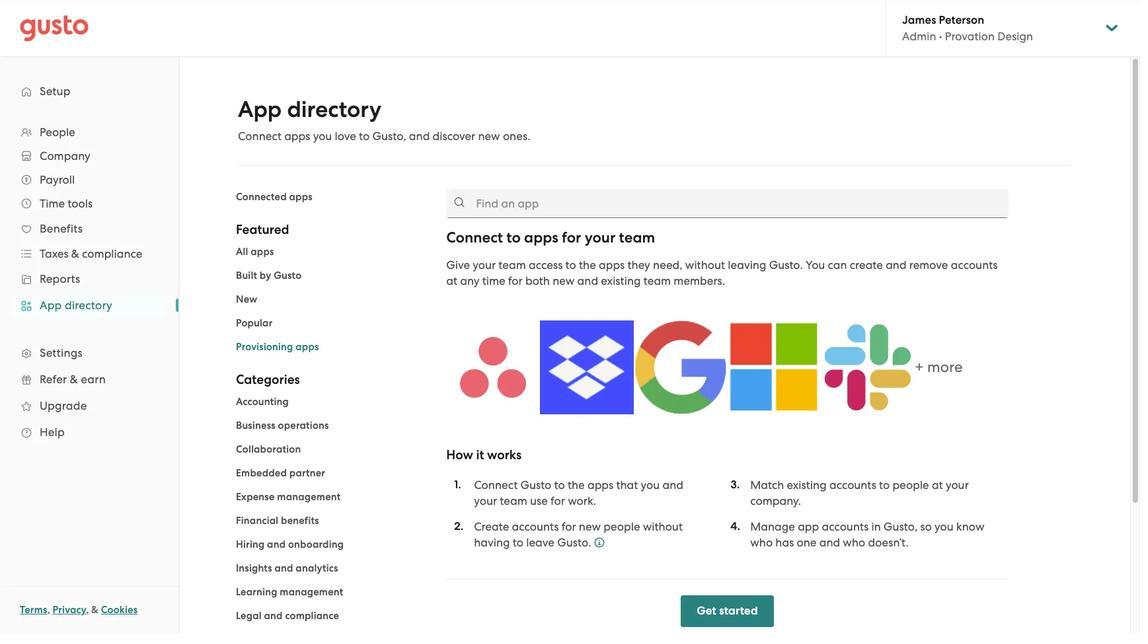 Task type: describe. For each thing, give the bounding box(es) containing it.
and right legal
[[264, 610, 283, 622]]

benefits link
[[13, 217, 165, 241]]

you
[[806, 258, 825, 272]]

terms , privacy , & cookies
[[20, 604, 138, 616]]

refer & earn
[[40, 373, 106, 386]]

accounting
[[236, 396, 289, 408]]

both
[[525, 274, 550, 288]]

list containing people
[[0, 120, 178, 446]]

connect inside app directory connect apps you love to gusto, and discover new ones.
[[238, 130, 282, 143]]

asana logo image
[[446, 321, 540, 414]]

gusto, inside app directory connect apps you love to gusto, and discover new ones.
[[373, 130, 406, 143]]

benefits
[[281, 515, 319, 527]]

to inside create accounts for new people without having to leave gusto.
[[513, 536, 524, 549]]

company
[[40, 149, 90, 163]]

apps right provisioning
[[296, 341, 319, 353]]

app for app directory
[[40, 299, 62, 312]]

gusto inside connect gusto to the apps that you and your team use for work.
[[520, 478, 552, 492]]

work.
[[568, 494, 596, 508]]

and right both
[[577, 274, 598, 288]]

& for compliance
[[71, 247, 79, 260]]

featured
[[236, 222, 289, 237]]

settings link
[[13, 341, 165, 365]]

taxes
[[40, 247, 69, 260]]

that
[[616, 478, 638, 492]]

people button
[[13, 120, 165, 144]]

embedded
[[236, 467, 287, 479]]

to inside 'match existing accounts to people at your company.'
[[879, 478, 890, 492]]

management for learning management
[[280, 586, 343, 598]]

payroll button
[[13, 168, 165, 192]]

module__icon___go7vc image
[[594, 537, 605, 548]]

built by gusto
[[236, 270, 302, 282]]

accounts inside give your team access to the apps they need, without leaving gusto. you can create and remove accounts at any time for both new and existing team members.
[[951, 258, 998, 272]]

at inside give your team access to the apps they need, without leaving gusto. you can create and remove accounts at any time for both new and existing team members.
[[446, 274, 457, 288]]

business operations
[[236, 420, 329, 432]]

new link
[[236, 294, 257, 305]]

connect gusto to the apps that you and your team use for work.
[[474, 478, 684, 508]]

built
[[236, 270, 257, 282]]

existing inside give your team access to the apps they need, without leaving gusto. you can create and remove accounts at any time for both new and existing team members.
[[601, 274, 641, 288]]

having
[[474, 536, 510, 549]]

for up "access"
[[562, 229, 581, 247]]

apps right "all"
[[251, 246, 274, 258]]

admin
[[902, 30, 936, 43]]

built by gusto link
[[236, 270, 302, 282]]

hiring and onboarding link
[[236, 539, 344, 551]]

provisioning
[[236, 341, 293, 353]]

for inside create accounts for new people without having to leave gusto.
[[562, 520, 576, 533]]

know
[[957, 520, 985, 533]]

and down financial benefits
[[267, 539, 286, 551]]

and up learning management
[[275, 563, 293, 574]]

categories
[[236, 372, 300, 387]]

home image
[[20, 15, 89, 41]]

doesn't.
[[868, 536, 909, 549]]

without inside create accounts for new people without having to leave gusto.
[[643, 520, 683, 533]]

setup
[[40, 85, 71, 98]]

operations
[[278, 420, 329, 432]]

time tools button
[[13, 192, 165, 215]]

all apps link
[[236, 246, 274, 258]]

how
[[446, 447, 473, 463]]

financial benefits link
[[236, 515, 319, 527]]

1 , from the left
[[47, 604, 50, 616]]

App Search field
[[446, 189, 1009, 218]]

expense management
[[236, 491, 341, 503]]

collaboration link
[[236, 444, 301, 455]]

popular link
[[236, 317, 273, 329]]

insights and analytics link
[[236, 563, 338, 574]]

management for expense management
[[277, 491, 341, 503]]

refer
[[40, 373, 67, 386]]

provisioning apps
[[236, 341, 319, 353]]

all apps
[[236, 246, 274, 258]]

setup link
[[13, 79, 165, 103]]

upgrade
[[40, 399, 87, 412]]

hiring
[[236, 539, 265, 551]]

directory for app directory
[[65, 299, 112, 312]]

how it works
[[446, 447, 522, 463]]

so
[[920, 520, 932, 533]]

get started button
[[681, 595, 774, 627]]

list containing all apps
[[236, 244, 427, 355]]

use
[[530, 494, 548, 508]]

legal and compliance link
[[236, 610, 339, 622]]

gusto, inside manage app accounts in gusto, so you know who has one and who doesn't.
[[884, 520, 918, 533]]

financial benefits
[[236, 515, 319, 527]]

give your team access to the apps they need, without leaving gusto. you can create and remove accounts at any time for both new and existing team members.
[[446, 258, 998, 288]]

privacy link
[[53, 604, 86, 616]]

compliance for legal and compliance
[[285, 610, 339, 622]]

more
[[927, 359, 963, 376]]

new inside give your team access to the apps they need, without leaving gusto. you can create and remove accounts at any time for both new and existing team members.
[[553, 274, 575, 288]]

new
[[236, 294, 257, 305]]

existing inside 'match existing accounts to people at your company.'
[[787, 478, 827, 492]]

embedded partner link
[[236, 467, 325, 479]]

james peterson admin • provation design
[[902, 13, 1033, 43]]

you for manage app accounts in gusto, so you know who has one and who doesn't.
[[935, 520, 954, 533]]

hiring and onboarding
[[236, 539, 344, 551]]

in
[[872, 520, 881, 533]]

discover
[[433, 130, 475, 143]]

gusto navigation element
[[0, 57, 178, 467]]

company.
[[750, 494, 801, 508]]

connect for connect to apps for your team
[[446, 229, 503, 247]]

your inside connect gusto to the apps that you and your team use for work.
[[474, 494, 497, 508]]

list containing connect gusto to the apps that you and your team use for work.
[[454, 477, 691, 551]]

settings
[[40, 346, 83, 360]]

and inside connect gusto to the apps that you and your team use for work.
[[663, 478, 684, 492]]

one
[[797, 536, 817, 549]]

to inside give your team access to the apps they need, without leaving gusto. you can create and remove accounts at any time for both new and existing team members.
[[566, 258, 576, 272]]

taxes & compliance button
[[13, 242, 165, 266]]

onboarding
[[288, 539, 344, 551]]

legal
[[236, 610, 262, 622]]

create
[[850, 258, 883, 272]]

it
[[476, 447, 484, 463]]

connect to apps for your team
[[446, 229, 655, 247]]

match existing accounts to people at your company.
[[750, 478, 969, 508]]



Task type: vqa. For each thing, say whether or not it's contained in the screenshot.
PRIVACY
yes



Task type: locate. For each thing, give the bounding box(es) containing it.
get started
[[697, 604, 758, 618]]

embedded partner
[[236, 467, 325, 479]]

apps right connected on the left
[[289, 191, 313, 203]]

people for to
[[893, 478, 929, 492]]

you for connect gusto to the apps that you and your team use for work.
[[641, 478, 660, 492]]

you left love
[[313, 130, 332, 143]]

existing down 'they'
[[601, 274, 641, 288]]

apps
[[284, 130, 310, 143], [289, 191, 313, 203], [524, 229, 558, 247], [251, 246, 274, 258], [599, 258, 625, 272], [296, 341, 319, 353], [588, 478, 614, 492]]

1 vertical spatial you
[[641, 478, 660, 492]]

tools
[[68, 197, 93, 210]]

1 horizontal spatial at
[[932, 478, 943, 492]]

directory up love
[[287, 96, 382, 123]]

accounts inside manage app accounts in gusto, so you know who has one and who doesn't.
[[822, 520, 869, 533]]

manage
[[750, 520, 795, 533]]

people for new
[[604, 520, 640, 533]]

directory inside "gusto navigation" element
[[65, 299, 112, 312]]

existing up company.
[[787, 478, 827, 492]]

connect up connected on the left
[[238, 130, 282, 143]]

list
[[0, 120, 178, 446], [236, 244, 427, 355], [236, 394, 427, 633], [454, 477, 691, 551], [731, 477, 1001, 551]]

1 horizontal spatial app
[[238, 96, 282, 123]]

new up 'module__icon___go7vc'
[[579, 520, 601, 533]]

gusto. left you
[[769, 258, 803, 272]]

1 horizontal spatial existing
[[787, 478, 827, 492]]

you right so
[[935, 520, 954, 533]]

started
[[719, 604, 758, 618]]

payroll
[[40, 173, 75, 186]]

expense
[[236, 491, 275, 503]]

and right the create
[[886, 258, 907, 272]]

0 vertical spatial the
[[579, 258, 596, 272]]

list containing accounting
[[236, 394, 427, 633]]

new left ones.
[[478, 130, 500, 143]]

2 , from the left
[[86, 604, 89, 616]]

and right that
[[663, 478, 684, 492]]

list containing match existing accounts to people at your company.
[[731, 477, 1001, 551]]

1 vertical spatial people
[[604, 520, 640, 533]]

time
[[40, 197, 65, 210]]

apps inside connect gusto to the apps that you and your team use for work.
[[588, 478, 614, 492]]

people inside 'match existing accounts to people at your company.'
[[893, 478, 929, 492]]

accounts left the in
[[822, 520, 869, 533]]

1 vertical spatial management
[[280, 586, 343, 598]]

& left 'cookies'
[[91, 604, 99, 616]]

terms link
[[20, 604, 47, 616]]

company button
[[13, 144, 165, 168]]

0 horizontal spatial at
[[446, 274, 457, 288]]

the inside give your team access to the apps they need, without leaving gusto. you can create and remove accounts at any time for both new and existing team members.
[[579, 258, 596, 272]]

2 vertical spatial new
[[579, 520, 601, 533]]

1 horizontal spatial compliance
[[285, 610, 339, 622]]

0 vertical spatial at
[[446, 274, 457, 288]]

2 who from the left
[[843, 536, 865, 549]]

and inside app directory connect apps you love to gusto, and discover new ones.
[[409, 130, 430, 143]]

0 horizontal spatial who
[[750, 536, 773, 549]]

1 vertical spatial gusto
[[520, 478, 552, 492]]

0 vertical spatial without
[[685, 258, 725, 272]]

2 vertical spatial you
[[935, 520, 954, 533]]

gusto. inside create accounts for new people without having to leave gusto.
[[557, 536, 591, 549]]

for right time
[[508, 274, 523, 288]]

0 horizontal spatial app
[[40, 299, 62, 312]]

0 horizontal spatial existing
[[601, 274, 641, 288]]

app inside "gusto navigation" element
[[40, 299, 62, 312]]

1 vertical spatial new
[[553, 274, 575, 288]]

new down "access"
[[553, 274, 575, 288]]

0 vertical spatial you
[[313, 130, 332, 143]]

without inside give your team access to the apps they need, without leaving gusto. you can create and remove accounts at any time for both new and existing team members.
[[685, 258, 725, 272]]

1 who from the left
[[750, 536, 773, 549]]

get
[[697, 604, 717, 618]]

time tools
[[40, 197, 93, 210]]

slack logo image
[[821, 321, 915, 414]]

connect up give
[[446, 229, 503, 247]]

•
[[939, 30, 942, 43]]

you right that
[[641, 478, 660, 492]]

connected apps
[[236, 191, 313, 203]]

help link
[[13, 420, 165, 444]]

accounts up leave in the left bottom of the page
[[512, 520, 559, 533]]

1 horizontal spatial without
[[685, 258, 725, 272]]

can
[[828, 258, 847, 272]]

google workspace logo image
[[634, 321, 728, 414]]

0 horizontal spatial gusto,
[[373, 130, 406, 143]]

0 horizontal spatial new
[[478, 130, 500, 143]]

collaboration
[[236, 444, 301, 455]]

, left privacy
[[47, 604, 50, 616]]

0 horizontal spatial gusto
[[274, 270, 302, 282]]

0 vertical spatial compliance
[[82, 247, 142, 260]]

1 horizontal spatial new
[[553, 274, 575, 288]]

0 vertical spatial management
[[277, 491, 341, 503]]

people up so
[[893, 478, 929, 492]]

1 vertical spatial &
[[70, 373, 78, 386]]

provation
[[945, 30, 995, 43]]

compliance inside dropdown button
[[82, 247, 142, 260]]

1 vertical spatial connect
[[446, 229, 503, 247]]

learning management
[[236, 586, 343, 598]]

any
[[460, 274, 480, 288]]

works
[[487, 447, 522, 463]]

legal and compliance
[[236, 610, 339, 622]]

new inside app directory connect apps you love to gusto, and discover new ones.
[[478, 130, 500, 143]]

0 horizontal spatial directory
[[65, 299, 112, 312]]

you inside connect gusto to the apps that you and your team use for work.
[[641, 478, 660, 492]]

0 vertical spatial app
[[238, 96, 282, 123]]

by
[[260, 270, 271, 282]]

apps up work.
[[588, 478, 614, 492]]

0 vertical spatial existing
[[601, 274, 641, 288]]

people
[[40, 126, 75, 139]]

who left doesn't. at the bottom right
[[843, 536, 865, 549]]

1 vertical spatial gusto.
[[557, 536, 591, 549]]

None search field
[[446, 189, 1009, 218]]

team left the use
[[500, 494, 527, 508]]

connect inside connect gusto to the apps that you and your team use for work.
[[474, 478, 518, 492]]

need,
[[653, 258, 683, 272]]

you
[[313, 130, 332, 143], [641, 478, 660, 492], [935, 520, 954, 533]]

access
[[529, 258, 563, 272]]

1 horizontal spatial ,
[[86, 604, 89, 616]]

the up work.
[[568, 478, 585, 492]]

connect for connect gusto to the apps that you and your team use for work.
[[474, 478, 518, 492]]

to inside app directory connect apps you love to gusto, and discover new ones.
[[359, 130, 370, 143]]

team up time
[[499, 258, 526, 272]]

has
[[776, 536, 794, 549]]

0 vertical spatial people
[[893, 478, 929, 492]]

for inside connect gusto to the apps that you and your team use for work.
[[551, 494, 565, 508]]

2 horizontal spatial you
[[935, 520, 954, 533]]

accounting link
[[236, 396, 289, 408]]

new inside create accounts for new people without having to leave gusto.
[[579, 520, 601, 533]]

for
[[562, 229, 581, 247], [508, 274, 523, 288], [551, 494, 565, 508], [562, 520, 576, 533]]

1 horizontal spatial people
[[893, 478, 929, 492]]

to inside connect gusto to the apps that you and your team use for work.
[[554, 478, 565, 492]]

& right taxes
[[71, 247, 79, 260]]

you inside manage app accounts in gusto, so you know who has one and who doesn't.
[[935, 520, 954, 533]]

privacy
[[53, 604, 86, 616]]

0 horizontal spatial people
[[604, 520, 640, 533]]

people
[[893, 478, 929, 492], [604, 520, 640, 533]]

refer & earn link
[[13, 368, 165, 391]]

2 vertical spatial connect
[[474, 478, 518, 492]]

dropbox logo image
[[540, 321, 634, 414]]

0 vertical spatial gusto.
[[769, 258, 803, 272]]

at inside 'match existing accounts to people at your company.'
[[932, 478, 943, 492]]

benefits
[[40, 222, 83, 235]]

1 vertical spatial existing
[[787, 478, 827, 492]]

gusto, right love
[[373, 130, 406, 143]]

0 horizontal spatial without
[[643, 520, 683, 533]]

james
[[902, 13, 936, 27]]

time
[[482, 274, 505, 288]]

cookies
[[101, 604, 138, 616]]

management down analytics
[[280, 586, 343, 598]]

gusto. inside give your team access to the apps they need, without leaving gusto. you can create and remove accounts at any time for both new and existing team members.
[[769, 258, 803, 272]]

0 vertical spatial gusto,
[[373, 130, 406, 143]]

connect down 'works'
[[474, 478, 518, 492]]

0 horizontal spatial compliance
[[82, 247, 142, 260]]

the right "access"
[[579, 258, 596, 272]]

people inside create accounts for new people without having to leave gusto.
[[604, 520, 640, 533]]

leaving
[[728, 258, 766, 272]]

1 horizontal spatial who
[[843, 536, 865, 549]]

compliance for taxes & compliance
[[82, 247, 142, 260]]

your
[[585, 229, 616, 247], [473, 258, 496, 272], [946, 478, 969, 492], [474, 494, 497, 508]]

gusto up the use
[[520, 478, 552, 492]]

0 vertical spatial directory
[[287, 96, 382, 123]]

1 vertical spatial app
[[40, 299, 62, 312]]

0 vertical spatial connect
[[238, 130, 282, 143]]

connected
[[236, 191, 287, 203]]

apps up "access"
[[524, 229, 558, 247]]

0 horizontal spatial you
[[313, 130, 332, 143]]

1 vertical spatial without
[[643, 520, 683, 533]]

your inside give your team access to the apps they need, without leaving gusto. you can create and remove accounts at any time for both new and existing team members.
[[473, 258, 496, 272]]

apps left love
[[284, 130, 310, 143]]

directory down reports link
[[65, 299, 112, 312]]

and right "one"
[[819, 536, 840, 549]]

1 vertical spatial the
[[568, 478, 585, 492]]

accounts inside create accounts for new people without having to leave gusto.
[[512, 520, 559, 533]]

for down work.
[[562, 520, 576, 533]]

0 vertical spatial &
[[71, 247, 79, 260]]

all
[[236, 246, 248, 258]]

existing
[[601, 274, 641, 288], [787, 478, 827, 492]]

2 vertical spatial &
[[91, 604, 99, 616]]

for right the use
[[551, 494, 565, 508]]

team down need,
[[644, 274, 671, 288]]

apps inside app directory connect apps you love to gusto, and discover new ones.
[[284, 130, 310, 143]]

1 vertical spatial compliance
[[285, 610, 339, 622]]

analytics
[[296, 563, 338, 574]]

accounts up the in
[[830, 478, 876, 492]]

gusto right "by"
[[274, 270, 302, 282]]

financial
[[236, 515, 279, 527]]

app inside app directory connect apps you love to gusto, and discover new ones.
[[238, 96, 282, 123]]

management
[[277, 491, 341, 503], [280, 586, 343, 598]]

directory for app directory connect apps you love to gusto, and discover new ones.
[[287, 96, 382, 123]]

& for earn
[[70, 373, 78, 386]]

apps left 'they'
[[599, 258, 625, 272]]

app for app directory connect apps you love to gusto, and discover new ones.
[[238, 96, 282, 123]]

gusto, up doesn't. at the bottom right
[[884, 520, 918, 533]]

gusto. left 'module__icon___go7vc'
[[557, 536, 591, 549]]

apps inside give your team access to the apps they need, without leaving gusto. you can create and remove accounts at any time for both new and existing team members.
[[599, 258, 625, 272]]

compliance down benefits "link"
[[82, 247, 142, 260]]

at
[[446, 274, 457, 288], [932, 478, 943, 492]]

insights and analytics
[[236, 563, 338, 574]]

1 horizontal spatial directory
[[287, 96, 382, 123]]

and inside manage app accounts in gusto, so you know who has one and who doesn't.
[[819, 536, 840, 549]]

for inside give your team access to the apps they need, without leaving gusto. you can create and remove accounts at any time for both new and existing team members.
[[508, 274, 523, 288]]

to
[[359, 130, 370, 143], [507, 229, 521, 247], [566, 258, 576, 272], [554, 478, 565, 492], [879, 478, 890, 492], [513, 536, 524, 549]]

& inside dropdown button
[[71, 247, 79, 260]]

peterson
[[939, 13, 984, 27]]

members.
[[674, 274, 725, 288]]

microsoft 365 logo image
[[728, 321, 821, 414]]

learning management link
[[236, 586, 343, 598]]

0 vertical spatial new
[[478, 130, 500, 143]]

ones.
[[503, 130, 531, 143]]

compliance
[[82, 247, 142, 260], [285, 610, 339, 622]]

1 horizontal spatial gusto
[[520, 478, 552, 492]]

your inside 'match existing accounts to people at your company.'
[[946, 478, 969, 492]]

+
[[915, 359, 924, 376]]

0 vertical spatial gusto
[[274, 270, 302, 282]]

1 vertical spatial directory
[[65, 299, 112, 312]]

expense management link
[[236, 491, 341, 503]]

leave
[[526, 536, 555, 549]]

team up 'they'
[[619, 229, 655, 247]]

1 horizontal spatial you
[[641, 478, 660, 492]]

team
[[619, 229, 655, 247], [499, 258, 526, 272], [644, 274, 671, 288], [500, 494, 527, 508]]

learning
[[236, 586, 277, 598]]

reports
[[40, 272, 80, 286]]

gusto,
[[373, 130, 406, 143], [884, 520, 918, 533]]

popular
[[236, 317, 273, 329]]

1 horizontal spatial gusto.
[[769, 258, 803, 272]]

who
[[750, 536, 773, 549], [843, 536, 865, 549]]

1 horizontal spatial gusto,
[[884, 520, 918, 533]]

& left earn
[[70, 373, 78, 386]]

you inside app directory connect apps you love to gusto, and discover new ones.
[[313, 130, 332, 143]]

1 vertical spatial gusto,
[[884, 520, 918, 533]]

management down partner
[[277, 491, 341, 503]]

match
[[750, 478, 784, 492]]

accounts right remove
[[951, 258, 998, 272]]

1 vertical spatial at
[[932, 478, 943, 492]]

who down the manage
[[750, 536, 773, 549]]

&
[[71, 247, 79, 260], [70, 373, 78, 386], [91, 604, 99, 616]]

create
[[474, 520, 509, 533]]

2 horizontal spatial new
[[579, 520, 601, 533]]

provisioning apps link
[[236, 341, 319, 353]]

compliance down the learning management link
[[285, 610, 339, 622]]

directory
[[287, 96, 382, 123], [65, 299, 112, 312]]

business operations link
[[236, 420, 329, 432]]

accounts inside 'match existing accounts to people at your company.'
[[830, 478, 876, 492]]

team inside connect gusto to the apps that you and your team use for work.
[[500, 494, 527, 508]]

and left 'discover'
[[409, 130, 430, 143]]

terms
[[20, 604, 47, 616]]

people up 'module__icon___go7vc'
[[604, 520, 640, 533]]

directory inside app directory connect apps you love to gusto, and discover new ones.
[[287, 96, 382, 123]]

, left 'cookies' 'button'
[[86, 604, 89, 616]]

the inside connect gusto to the apps that you and your team use for work.
[[568, 478, 585, 492]]

0 horizontal spatial gusto.
[[557, 536, 591, 549]]

0 horizontal spatial ,
[[47, 604, 50, 616]]

insights
[[236, 563, 272, 574]]



